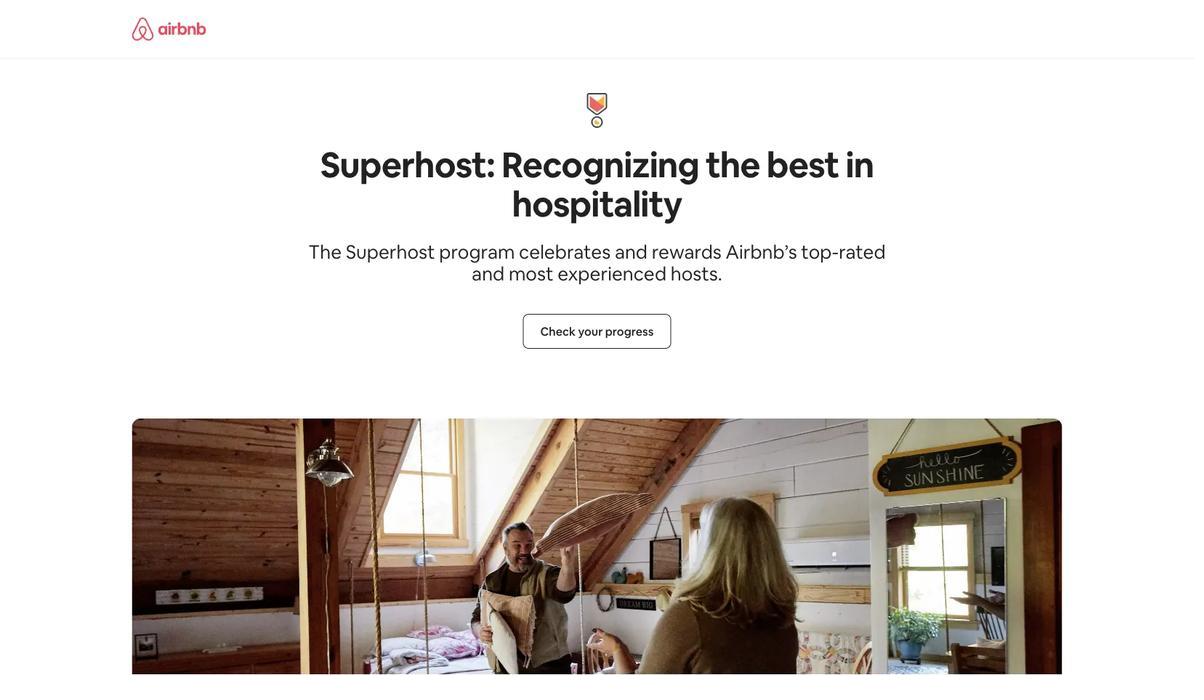 Task type: vqa. For each thing, say whether or not it's contained in the screenshot.
a within PHONE NUMBERS ADD A NUMBER SO CONFIRMED GUESTS AND AIRBNB CAN GET IN TOUCH. YOU CAN ADD OTHER NUMBERS AND CHOOSE HOW THEY'RE USED.
no



Task type: locate. For each thing, give the bounding box(es) containing it.
superhost:
[[320, 142, 495, 188]]

top-
[[801, 240, 839, 264]]

the
[[706, 142, 760, 188]]

0 horizontal spatial and
[[472, 262, 505, 286]]

superhost
[[346, 240, 435, 264]]

1 horizontal spatial and
[[615, 240, 648, 264]]

progress
[[605, 324, 654, 339]]

program
[[439, 240, 515, 264]]

celebrates
[[519, 240, 611, 264]]

check
[[541, 324, 576, 339]]

your
[[578, 324, 603, 339]]

rated
[[839, 240, 886, 264]]

superhost badge icon image
[[580, 93, 615, 128]]

check your progress link
[[523, 314, 671, 349]]

hospitality
[[512, 181, 682, 227]]

and
[[615, 240, 648, 264], [472, 262, 505, 286]]

two hosts cleaning a room image
[[132, 419, 1063, 675]]

and left most
[[472, 262, 505, 286]]

and left 'rewards'
[[615, 240, 648, 264]]

hosts.
[[671, 262, 723, 286]]

the
[[308, 240, 342, 264]]

best
[[767, 142, 839, 188]]

check your progress
[[541, 324, 654, 339]]



Task type: describe. For each thing, give the bounding box(es) containing it.
most
[[509, 262, 554, 286]]

recognizing
[[502, 142, 699, 188]]

the superhost program celebrates and rewards airbnb's top-rated and most experienced hosts.
[[308, 240, 886, 286]]

rewards
[[652, 240, 722, 264]]

profile element
[[615, 0, 1063, 58]]

experienced
[[558, 262, 667, 286]]

in
[[846, 142, 874, 188]]

airbnb's
[[726, 240, 797, 264]]

superhost: recognizing the best in hospitality
[[320, 142, 874, 227]]



